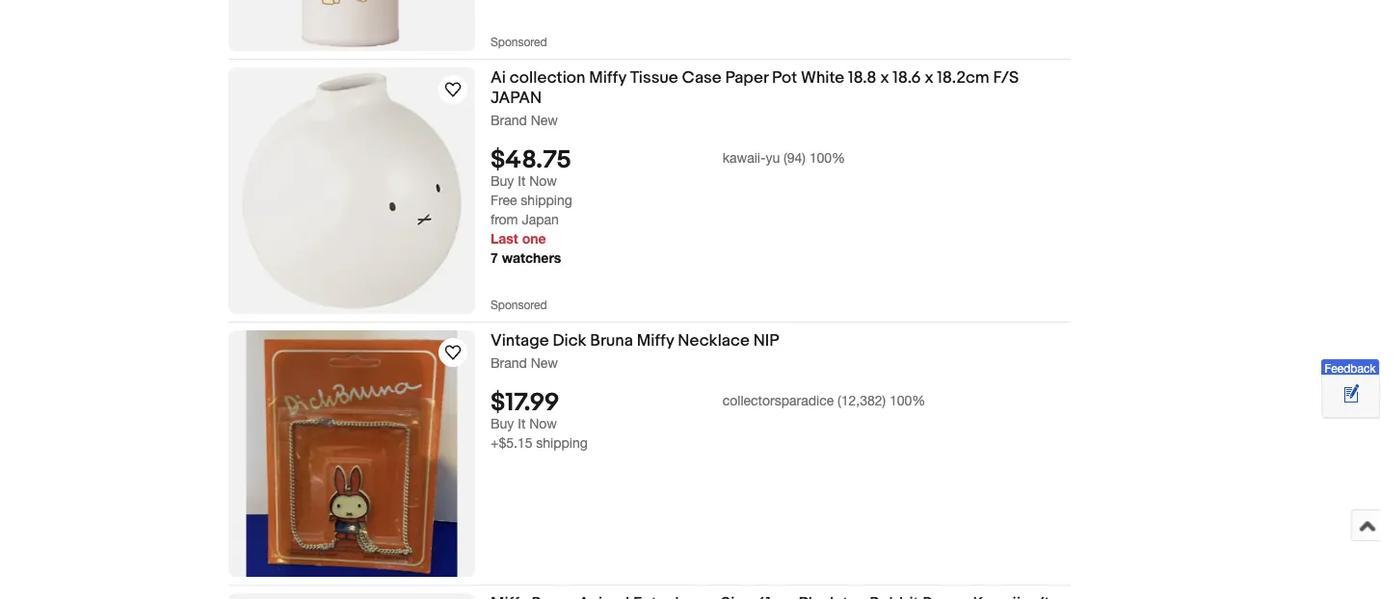 Task type: locate. For each thing, give the bounding box(es) containing it.
necklace
[[678, 331, 750, 351]]

1 vertical spatial miffy
[[637, 331, 674, 351]]

japan
[[491, 88, 542, 108]]

collectorsparadice (12,382) 100% buy it now +$5.15 shipping
[[491, 393, 926, 452]]

0 horizontal spatial miffy
[[589, 68, 626, 88]]

it
[[518, 173, 526, 189], [518, 416, 526, 432]]

brand down japan
[[491, 112, 527, 128]]

case
[[682, 68, 722, 88]]

0 vertical spatial brand
[[491, 112, 527, 128]]

it up from
[[518, 173, 526, 189]]

1 vertical spatial buy
[[491, 416, 514, 432]]

1 vertical spatial new
[[531, 355, 558, 371]]

brand inside vintage dick bruna miffy necklace nip brand new
[[491, 355, 527, 371]]

new inside vintage dick bruna miffy necklace nip brand new
[[531, 355, 558, 371]]

x
[[880, 68, 889, 88], [925, 68, 934, 88]]

tissue
[[630, 68, 678, 88]]

1 new from the top
[[531, 112, 558, 128]]

100% right "(94)"
[[809, 150, 845, 166]]

1 vertical spatial now
[[529, 416, 557, 432]]

1 horizontal spatial 100%
[[890, 393, 926, 409]]

now up the japan
[[529, 173, 557, 189]]

miffy
[[589, 68, 626, 88], [637, 331, 674, 351]]

nip
[[754, 331, 779, 351]]

0 vertical spatial miffy
[[589, 68, 626, 88]]

new down japan
[[531, 112, 558, 128]]

7
[[491, 251, 498, 267]]

new down vintage
[[531, 355, 558, 371]]

now up +$5.15 at the left of the page
[[529, 416, 557, 432]]

1 brand from the top
[[491, 112, 527, 128]]

18.8
[[848, 68, 877, 88]]

shipping inside collectorsparadice (12,382) 100% buy it now +$5.15 shipping
[[536, 436, 588, 452]]

one
[[522, 231, 546, 247]]

miffy right bruna
[[637, 331, 674, 351]]

1 vertical spatial brand
[[491, 355, 527, 371]]

buy
[[491, 173, 514, 189], [491, 416, 514, 432]]

ai collection miffy tissue case paper pot white 18.8 x 18.6 x 18.2cm f/s japan link
[[491, 68, 1071, 112]]

kawaii-yu (94) 100% buy it now free shipping from japan last one 7 watchers
[[491, 150, 845, 267]]

1 buy from the top
[[491, 173, 514, 189]]

from
[[491, 212, 518, 228]]

new inside ai collection miffy tissue case paper pot white 18.8 x 18.6 x 18.2cm f/s japan brand new
[[531, 112, 558, 128]]

ai collection miffy tissue case paper pot white 18.8 x 18.6 x 18.2cm f/s japan brand new
[[491, 68, 1019, 128]]

buy up +$5.15 at the left of the page
[[491, 416, 514, 432]]

1 vertical spatial shipping
[[536, 436, 588, 452]]

1 it from the top
[[518, 173, 526, 189]]

100% right (12,382)
[[890, 393, 926, 409]]

brand inside ai collection miffy tissue case paper pot white 18.8 x 18.6 x 18.2cm f/s japan brand new
[[491, 112, 527, 128]]

miffy inside vintage dick bruna miffy necklace nip brand new
[[637, 331, 674, 351]]

x left the 18.6
[[880, 68, 889, 88]]

vintage dick bruna miffy necklace nip image
[[246, 331, 458, 578]]

it inside collectorsparadice (12,382) 100% buy it now +$5.15 shipping
[[518, 416, 526, 432]]

vintage dick bruna miffy necklace nip brand new
[[491, 331, 779, 371]]

shipping up the japan
[[521, 193, 572, 209]]

paper
[[725, 68, 769, 88]]

18.2cm
[[937, 68, 990, 88]]

f/s
[[993, 68, 1019, 88]]

x right the 18.6
[[925, 68, 934, 88]]

brand
[[491, 112, 527, 128], [491, 355, 527, 371]]

miffy left tissue
[[589, 68, 626, 88]]

vintage dick bruna miffy necklace nip heading
[[491, 331, 779, 351]]

it up +$5.15 at the left of the page
[[518, 416, 526, 432]]

1 horizontal spatial miffy
[[637, 331, 674, 351]]

collection
[[510, 68, 585, 88]]

1 horizontal spatial x
[[925, 68, 934, 88]]

now
[[529, 173, 557, 189], [529, 416, 557, 432]]

0 horizontal spatial x
[[880, 68, 889, 88]]

2 new from the top
[[531, 355, 558, 371]]

2 brand from the top
[[491, 355, 527, 371]]

2 buy from the top
[[491, 416, 514, 432]]

0 vertical spatial new
[[531, 112, 558, 128]]

free
[[491, 193, 517, 209]]

shipping
[[521, 193, 572, 209], [536, 436, 588, 452]]

shipping right +$5.15 at the left of the page
[[536, 436, 588, 452]]

last
[[491, 231, 518, 247]]

0 vertical spatial buy
[[491, 173, 514, 189]]

heading
[[491, 594, 1069, 600]]

buy up free
[[491, 173, 514, 189]]

0 vertical spatial it
[[518, 173, 526, 189]]

2 now from the top
[[529, 416, 557, 432]]

brand down vintage
[[491, 355, 527, 371]]

collectorsparadice
[[723, 393, 834, 409]]

1 vertical spatial it
[[518, 416, 526, 432]]

100%
[[809, 150, 845, 166], [890, 393, 926, 409]]

white
[[801, 68, 844, 88]]

0 horizontal spatial 100%
[[809, 150, 845, 166]]

it inside kawaii-yu (94) 100% buy it now free shipping from japan last one 7 watchers
[[518, 173, 526, 189]]

2 it from the top
[[518, 416, 526, 432]]

new
[[531, 112, 558, 128], [531, 355, 558, 371]]

0 vertical spatial now
[[529, 173, 557, 189]]

1 vertical spatial 100%
[[890, 393, 926, 409]]

1 now from the top
[[529, 173, 557, 189]]

0 vertical spatial shipping
[[521, 193, 572, 209]]

0 vertical spatial 100%
[[809, 150, 845, 166]]



Task type: vqa. For each thing, say whether or not it's contained in the screenshot.
film speed
no



Task type: describe. For each thing, give the bounding box(es) containing it.
(94)
[[784, 150, 806, 166]]

new miffy thermos stainless steel medium water bottle cup rabbit white 420ml image
[[255, 0, 448, 51]]

ai collection miffy tissue case paper pot white 18.8 x 18.6 x 18.2cm f/s japan heading
[[491, 68, 1019, 108]]

1 x from the left
[[880, 68, 889, 88]]

+$5.15
[[491, 436, 533, 452]]

ai
[[491, 68, 506, 88]]

(12,382)
[[838, 393, 886, 409]]

buy inside kawaii-yu (94) 100% buy it now free shipping from japan last one 7 watchers
[[491, 173, 514, 189]]

now inside kawaii-yu (94) 100% buy it now free shipping from japan last one 7 watchers
[[529, 173, 557, 189]]

yu
[[766, 150, 780, 166]]

miffy inside ai collection miffy tissue case paper pot white 18.8 x 18.6 x 18.2cm f/s japan brand new
[[589, 68, 626, 88]]

pot
[[772, 68, 797, 88]]

bruna
[[590, 331, 633, 351]]

feedback
[[1325, 362, 1376, 375]]

vintage
[[491, 331, 549, 351]]

watchers
[[502, 251, 561, 267]]

18.6
[[893, 68, 921, 88]]

2 x from the left
[[925, 68, 934, 88]]

dick
[[553, 331, 587, 351]]

watch ai collection miffy tissue case paper pot white 18.8 x 18.6 x 18.2cm f/s japan image
[[441, 78, 465, 101]]

watch vintage dick bruna miffy necklace nip image
[[441, 342, 465, 365]]

ai collection miffy tissue case paper pot white 18.8 x 18.6 x 18.2cm f/s japan image
[[228, 68, 475, 315]]

100% inside collectorsparadice (12,382) 100% buy it now +$5.15 shipping
[[890, 393, 926, 409]]

vintage dick bruna miffy necklace nip link
[[491, 331, 1071, 355]]

$17.99
[[491, 389, 559, 419]]

shipping inside kawaii-yu (94) 100% buy it now free shipping from japan last one 7 watchers
[[521, 193, 572, 209]]

buy inside collectorsparadice (12,382) 100% buy it now +$5.15 shipping
[[491, 416, 514, 432]]

kawaii-
[[723, 150, 766, 166]]

now inside collectorsparadice (12,382) 100% buy it now +$5.15 shipping
[[529, 416, 557, 432]]

$48.75
[[491, 146, 571, 176]]

japan
[[522, 212, 559, 228]]

100% inside kawaii-yu (94) 100% buy it now free shipping from japan last one 7 watchers
[[809, 150, 845, 166]]



